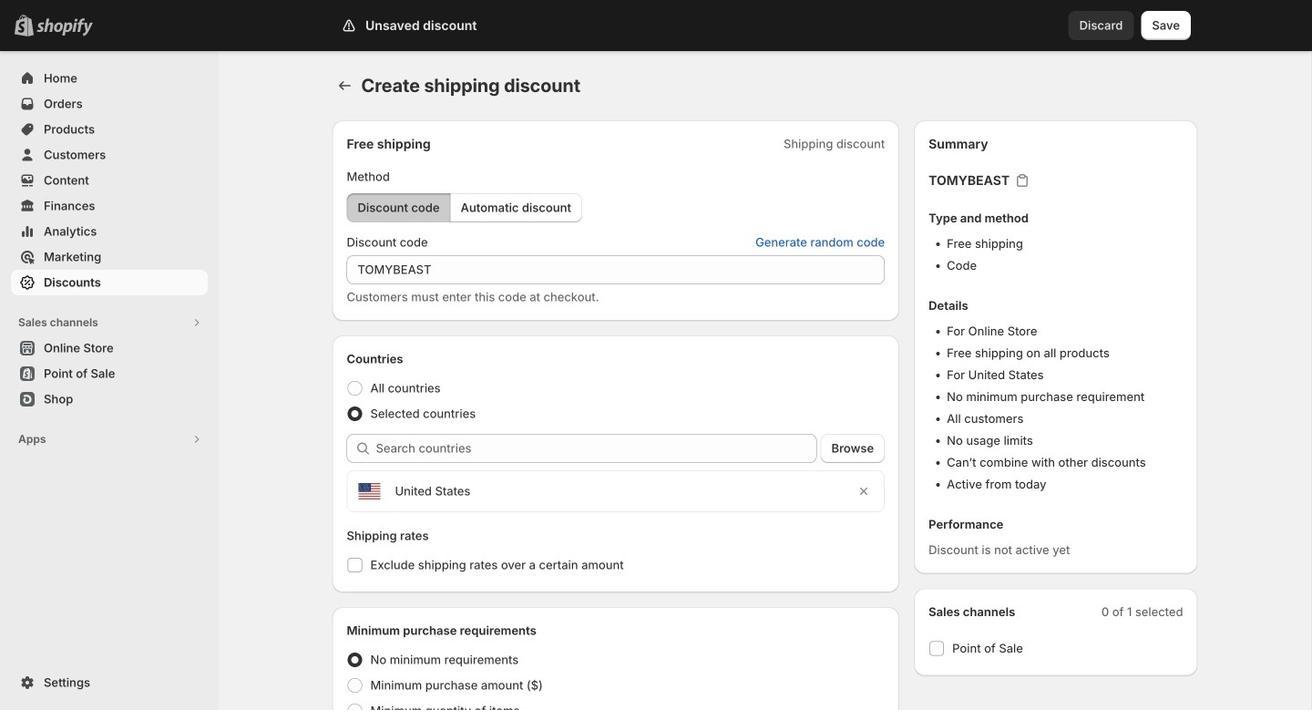 Task type: locate. For each thing, give the bounding box(es) containing it.
None text field
[[347, 255, 885, 284]]



Task type: vqa. For each thing, say whether or not it's contained in the screenshot.
text field
yes



Task type: describe. For each thing, give the bounding box(es) containing it.
Search countries text field
[[376, 434, 817, 463]]

shopify image
[[36, 18, 93, 36]]



